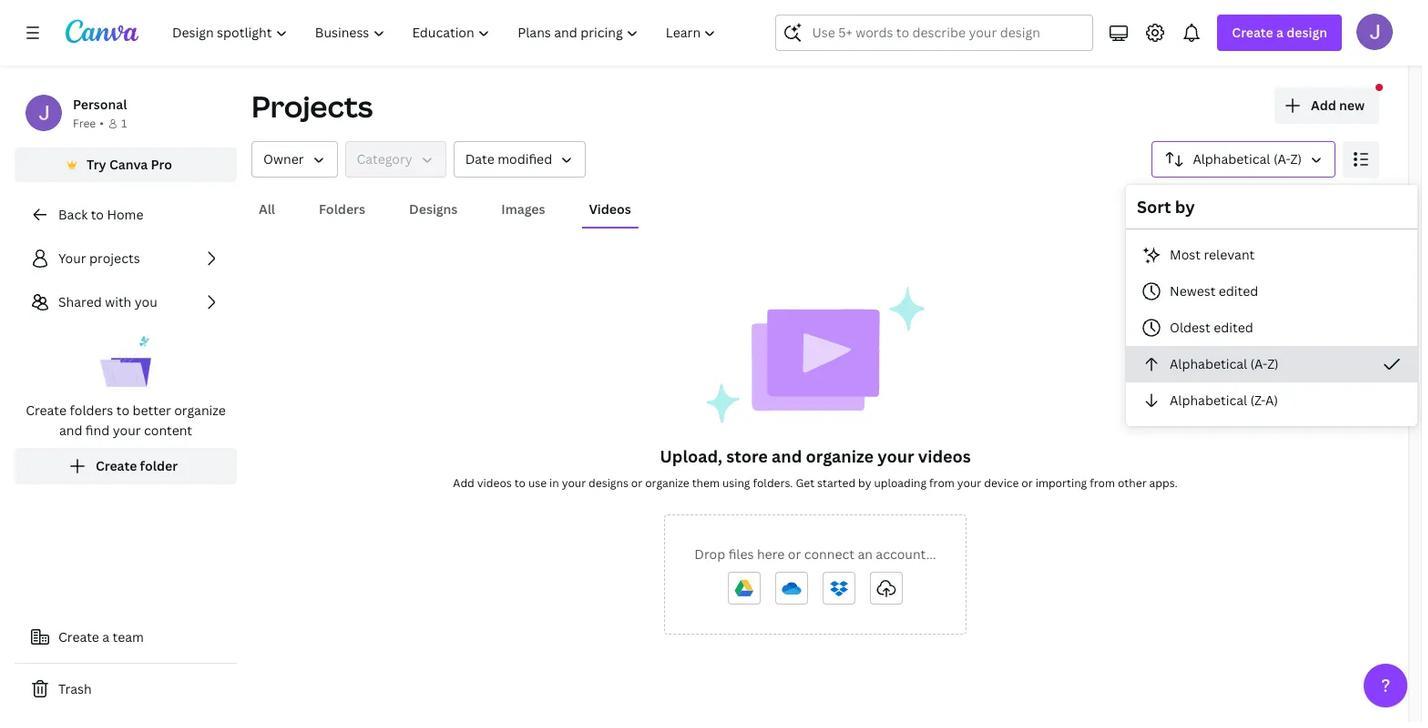 Task type: locate. For each thing, give the bounding box(es) containing it.
upload, store and organize your videos add videos to use in your designs or organize them using folders. get started by uploading from your device or importing from other apps.
[[453, 446, 1178, 491]]

your projects
[[58, 250, 140, 267]]

1 horizontal spatial from
[[1090, 476, 1116, 491]]

designs
[[409, 201, 458, 218]]

and
[[59, 422, 82, 439], [772, 446, 802, 468]]

1 horizontal spatial organize
[[646, 476, 690, 491]]

edited down newest edited
[[1214, 319, 1254, 336]]

designs
[[589, 476, 629, 491]]

with
[[105, 294, 132, 311]]

all button
[[252, 192, 283, 227]]

or right device
[[1022, 476, 1034, 491]]

by right 'started'
[[859, 476, 872, 491]]

z)
[[1291, 150, 1303, 168], [1268, 356, 1280, 373]]

better
[[133, 402, 171, 419]]

1 vertical spatial add
[[453, 476, 475, 491]]

0 horizontal spatial and
[[59, 422, 82, 439]]

free
[[73, 116, 96, 131]]

oldest edited option
[[1127, 310, 1418, 346]]

create down the "find"
[[96, 458, 137, 475]]

1 vertical spatial by
[[859, 476, 872, 491]]

a inside button
[[102, 629, 109, 646]]

z) down oldest edited button
[[1268, 356, 1280, 373]]

1 vertical spatial alphabetical
[[1170, 356, 1248, 373]]

a left design
[[1277, 24, 1284, 41]]

1 horizontal spatial a
[[1277, 24, 1284, 41]]

1 vertical spatial organize
[[806, 446, 874, 468]]

videos up uploading
[[919, 446, 972, 468]]

or right 'designs'
[[632, 476, 643, 491]]

oldest edited
[[1170, 319, 1254, 336]]

0 vertical spatial a
[[1277, 24, 1284, 41]]

a left "team"
[[102, 629, 109, 646]]

and up "folders."
[[772, 446, 802, 468]]

upload,
[[660, 446, 723, 468]]

0 horizontal spatial organize
[[174, 402, 226, 419]]

and left the "find"
[[59, 422, 82, 439]]

alphabetical (z-a) option
[[1127, 383, 1418, 419]]

create inside create a design dropdown button
[[1233, 24, 1274, 41]]

create left "team"
[[58, 629, 99, 646]]

or
[[632, 476, 643, 491], [1022, 476, 1034, 491], [788, 546, 801, 563]]

images
[[502, 201, 546, 218]]

alphabetical inside "button"
[[1170, 356, 1248, 373]]

1 horizontal spatial and
[[772, 446, 802, 468]]

0 vertical spatial and
[[59, 422, 82, 439]]

folders.
[[753, 476, 794, 491]]

alphabetical
[[1194, 150, 1271, 168], [1170, 356, 1248, 373], [1170, 392, 1248, 409]]

alphabetical down oldest edited
[[1170, 356, 1248, 373]]

1 horizontal spatial videos
[[919, 446, 972, 468]]

organize up "content"
[[174, 402, 226, 419]]

them
[[693, 476, 720, 491]]

your right the "find"
[[113, 422, 141, 439]]

importing
[[1036, 476, 1088, 491]]

Sort by button
[[1153, 141, 1336, 178]]

alphabetical (a-z) option
[[1127, 346, 1418, 383]]

back to home link
[[15, 197, 237, 233]]

canva
[[109, 156, 148, 173]]

z) down add new dropdown button
[[1291, 150, 1303, 168]]

0 horizontal spatial videos
[[477, 476, 512, 491]]

alphabetical left "(z-"
[[1170, 392, 1248, 409]]

oldest
[[1170, 319, 1211, 336]]

date
[[466, 150, 495, 168]]

edited down relevant
[[1220, 283, 1259, 300]]

an
[[858, 546, 873, 563]]

1 horizontal spatial (a-
[[1274, 150, 1291, 168]]

add left the new
[[1312, 97, 1337, 114]]

a inside dropdown button
[[1277, 24, 1284, 41]]

(a- down add new dropdown button
[[1274, 150, 1291, 168]]

organize down upload,
[[646, 476, 690, 491]]

to left use
[[515, 476, 526, 491]]

create inside create a team button
[[58, 629, 99, 646]]

folders
[[70, 402, 113, 419]]

(a- inside "button"
[[1251, 356, 1268, 373]]

2 horizontal spatial organize
[[806, 446, 874, 468]]

videos
[[919, 446, 972, 468], [477, 476, 512, 491]]

organize inside create folders to better organize and find your content
[[174, 402, 226, 419]]

1 horizontal spatial to
[[116, 402, 130, 419]]

create inside create folder button
[[96, 458, 137, 475]]

0 vertical spatial edited
[[1220, 283, 1259, 300]]

shared with you
[[58, 294, 157, 311]]

here
[[757, 546, 785, 563]]

folders
[[319, 201, 366, 218]]

(a- up "(z-"
[[1251, 356, 1268, 373]]

0 vertical spatial add
[[1312, 97, 1337, 114]]

from
[[930, 476, 955, 491], [1090, 476, 1116, 491]]

0 horizontal spatial (a-
[[1251, 356, 1268, 373]]

content
[[144, 422, 192, 439]]

designs button
[[402, 192, 465, 227]]

0 vertical spatial organize
[[174, 402, 226, 419]]

1 from from the left
[[930, 476, 955, 491]]

using
[[723, 476, 751, 491]]

0 vertical spatial z)
[[1291, 150, 1303, 168]]

alphabetical up sort by
[[1194, 150, 1271, 168]]

1 vertical spatial alphabetical (a-z)
[[1170, 356, 1280, 373]]

1 vertical spatial (a-
[[1251, 356, 1268, 373]]

create for create folder
[[96, 458, 137, 475]]

edited for oldest edited
[[1214, 319, 1254, 336]]

add left use
[[453, 476, 475, 491]]

1 horizontal spatial z)
[[1291, 150, 1303, 168]]

owner
[[263, 150, 304, 168]]

1 vertical spatial to
[[116, 402, 130, 419]]

1 vertical spatial a
[[102, 629, 109, 646]]

Search search field
[[813, 15, 1058, 50]]

store
[[727, 446, 768, 468]]

1 horizontal spatial add
[[1312, 97, 1337, 114]]

1 horizontal spatial by
[[1176, 196, 1196, 218]]

trash link
[[15, 672, 237, 708]]

from right uploading
[[930, 476, 955, 491]]

alphabetical (a-z)
[[1194, 150, 1303, 168], [1170, 356, 1280, 373]]

create folders to better organize and find your content
[[26, 402, 226, 439]]

create left folders
[[26, 402, 67, 419]]

1 vertical spatial and
[[772, 446, 802, 468]]

2 vertical spatial alphabetical
[[1170, 392, 1248, 409]]

oldest edited button
[[1127, 310, 1418, 346]]

category
[[357, 150, 413, 168]]

organize
[[174, 402, 226, 419], [806, 446, 874, 468], [646, 476, 690, 491]]

sort by list box
[[1127, 237, 1418, 419]]

0 horizontal spatial z)
[[1268, 356, 1280, 373]]

from left the other on the bottom of page
[[1090, 476, 1116, 491]]

add inside upload, store and organize your videos add videos to use in your designs or organize them using folders. get started by uploading from your device or importing from other apps.
[[453, 476, 475, 491]]

2 vertical spatial to
[[515, 476, 526, 491]]

0 vertical spatial alphabetical (a-z)
[[1194, 150, 1303, 168]]

create for create a design
[[1233, 24, 1274, 41]]

alphabetical for alphabetical (z-a) button
[[1170, 392, 1248, 409]]

to left better
[[116, 402, 130, 419]]

your
[[113, 422, 141, 439], [878, 446, 915, 468], [562, 476, 586, 491], [958, 476, 982, 491]]

most relevant
[[1170, 246, 1256, 263]]

videos left use
[[477, 476, 512, 491]]

edited for newest edited
[[1220, 283, 1259, 300]]

0 vertical spatial videos
[[919, 446, 972, 468]]

1 vertical spatial videos
[[477, 476, 512, 491]]

2 horizontal spatial to
[[515, 476, 526, 491]]

most
[[1170, 246, 1202, 263]]

projects
[[252, 87, 373, 126]]

or right here on the right bottom of the page
[[788, 546, 801, 563]]

create inside create folders to better organize and find your content
[[26, 402, 67, 419]]

alphabetical inside option
[[1170, 392, 1248, 409]]

list containing your projects
[[15, 241, 237, 485]]

0 vertical spatial (a-
[[1274, 150, 1291, 168]]

add new
[[1312, 97, 1366, 114]]

create left design
[[1233, 24, 1274, 41]]

0 horizontal spatial to
[[91, 206, 104, 223]]

apps.
[[1150, 476, 1178, 491]]

0 horizontal spatial from
[[930, 476, 955, 491]]

modified
[[498, 150, 553, 168]]

1 vertical spatial z)
[[1268, 356, 1280, 373]]

list
[[15, 241, 237, 485]]

0 horizontal spatial add
[[453, 476, 475, 491]]

0 horizontal spatial a
[[102, 629, 109, 646]]

by right 'sort'
[[1176, 196, 1196, 218]]

images button
[[494, 192, 553, 227]]

create
[[1233, 24, 1274, 41], [26, 402, 67, 419], [96, 458, 137, 475], [58, 629, 99, 646]]

your inside create folders to better organize and find your content
[[113, 422, 141, 439]]

organize up 'started'
[[806, 446, 874, 468]]

2 vertical spatial organize
[[646, 476, 690, 491]]

by
[[1176, 196, 1196, 218], [859, 476, 872, 491]]

device
[[985, 476, 1020, 491]]

to right back
[[91, 206, 104, 223]]

(a-
[[1274, 150, 1291, 168], [1251, 356, 1268, 373]]

z) inside button
[[1291, 150, 1303, 168]]

to
[[91, 206, 104, 223], [116, 402, 130, 419], [515, 476, 526, 491]]

other
[[1118, 476, 1147, 491]]

your right in
[[562, 476, 586, 491]]

0 horizontal spatial by
[[859, 476, 872, 491]]

alphabetical (z-a) button
[[1127, 383, 1418, 419]]

create for create folders to better organize and find your content
[[26, 402, 67, 419]]

your up uploading
[[878, 446, 915, 468]]

create folder
[[96, 458, 178, 475]]

a for team
[[102, 629, 109, 646]]

projects
[[89, 250, 140, 267]]

None search field
[[776, 15, 1094, 51]]

1 vertical spatial edited
[[1214, 319, 1254, 336]]

home
[[107, 206, 144, 223]]



Task type: describe. For each thing, give the bounding box(es) containing it.
files
[[729, 546, 754, 563]]

folder
[[140, 458, 178, 475]]

0 horizontal spatial or
[[632, 476, 643, 491]]

started
[[818, 476, 856, 491]]

add inside dropdown button
[[1312, 97, 1337, 114]]

create a design button
[[1218, 15, 1343, 51]]

drop files here or connect an account...
[[695, 546, 937, 563]]

your left device
[[958, 476, 982, 491]]

in
[[550, 476, 560, 491]]

and inside create folders to better organize and find your content
[[59, 422, 82, 439]]

you
[[135, 294, 157, 311]]

drop
[[695, 546, 726, 563]]

alphabetical (a-z) inside button
[[1194, 150, 1303, 168]]

all
[[259, 201, 275, 218]]

create for create a team
[[58, 629, 99, 646]]

create folder button
[[15, 449, 237, 485]]

back to home
[[58, 206, 144, 223]]

sort by
[[1138, 196, 1196, 218]]

create a team button
[[15, 620, 237, 656]]

•
[[100, 116, 104, 131]]

z) inside "button"
[[1268, 356, 1280, 373]]

alphabetical (z-a)
[[1170, 392, 1279, 409]]

to inside upload, store and organize your videos add videos to use in your designs or organize them using folders. get started by uploading from your device or importing from other apps.
[[515, 476, 526, 491]]

design
[[1287, 24, 1328, 41]]

alphabetical (a-z) button
[[1127, 346, 1418, 383]]

Date modified button
[[454, 141, 586, 178]]

account...
[[876, 546, 937, 563]]

new
[[1340, 97, 1366, 114]]

try
[[87, 156, 106, 173]]

newest edited option
[[1127, 273, 1418, 310]]

Owner button
[[252, 141, 338, 178]]

your
[[58, 250, 86, 267]]

0 vertical spatial alphabetical
[[1194, 150, 1271, 168]]

relevant
[[1205, 246, 1256, 263]]

newest edited button
[[1127, 273, 1418, 310]]

most relevant button
[[1127, 237, 1418, 273]]

folders button
[[312, 192, 373, 227]]

connect
[[805, 546, 855, 563]]

free •
[[73, 116, 104, 131]]

get
[[796, 476, 815, 491]]

uploading
[[875, 476, 927, 491]]

shared
[[58, 294, 102, 311]]

Category button
[[345, 141, 446, 178]]

alphabetical for "alphabetical (a-z)" "button"
[[1170, 356, 1248, 373]]

try canva pro button
[[15, 148, 237, 182]]

1 horizontal spatial or
[[788, 546, 801, 563]]

use
[[529, 476, 547, 491]]

newest edited
[[1170, 283, 1259, 300]]

create a team
[[58, 629, 144, 646]]

newest
[[1170, 283, 1216, 300]]

trash
[[58, 681, 92, 698]]

(z-
[[1251, 392, 1266, 409]]

videos button
[[582, 192, 639, 227]]

sort
[[1138, 196, 1172, 218]]

2 horizontal spatial or
[[1022, 476, 1034, 491]]

back
[[58, 206, 88, 223]]

personal
[[73, 96, 127, 113]]

0 vertical spatial to
[[91, 206, 104, 223]]

date modified
[[466, 150, 553, 168]]

top level navigation element
[[160, 15, 732, 51]]

1
[[121, 116, 127, 131]]

a)
[[1266, 392, 1279, 409]]

most relevant option
[[1127, 237, 1418, 273]]

and inside upload, store and organize your videos add videos to use in your designs or organize them using folders. get started by uploading from your device or importing from other apps.
[[772, 446, 802, 468]]

to inside create folders to better organize and find your content
[[116, 402, 130, 419]]

try canva pro
[[87, 156, 172, 173]]

alphabetical (a-z) inside "button"
[[1170, 356, 1280, 373]]

add new button
[[1275, 88, 1380, 124]]

shared with you link
[[15, 284, 237, 321]]

a for design
[[1277, 24, 1284, 41]]

(a- inside button
[[1274, 150, 1291, 168]]

by inside upload, store and organize your videos add videos to use in your designs or organize them using folders. get started by uploading from your device or importing from other apps.
[[859, 476, 872, 491]]

team
[[113, 629, 144, 646]]

find
[[86, 422, 110, 439]]

your projects link
[[15, 241, 237, 277]]

create a design
[[1233, 24, 1328, 41]]

2 from from the left
[[1090, 476, 1116, 491]]

pro
[[151, 156, 172, 173]]

videos
[[589, 201, 631, 218]]

jacob simon image
[[1357, 14, 1394, 50]]

0 vertical spatial by
[[1176, 196, 1196, 218]]



Task type: vqa. For each thing, say whether or not it's contained in the screenshot.
#000000 icon
no



